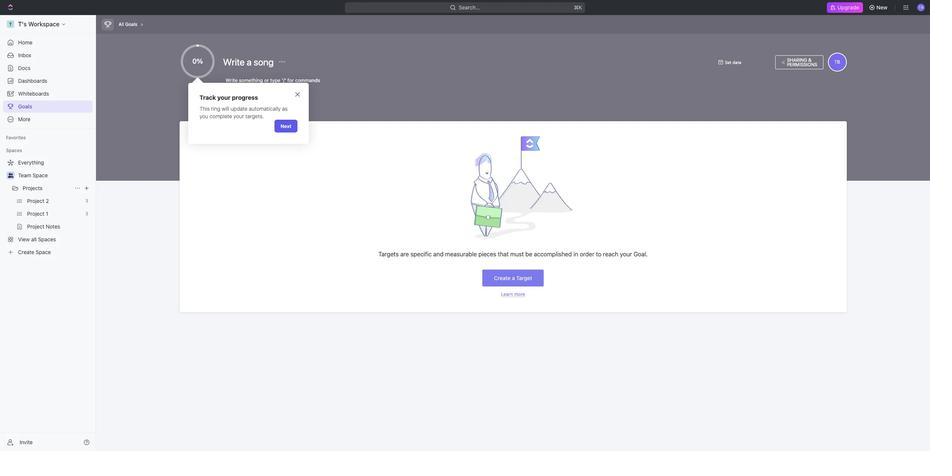 Task type: locate. For each thing, give the bounding box(es) containing it.
home
[[18, 39, 32, 46]]

to
[[596, 251, 602, 258]]

upgrade link
[[828, 2, 863, 13]]

×
[[295, 89, 301, 99]]

spaces down favorites button on the top left of page
[[6, 148, 22, 153]]

create space
[[18, 249, 51, 255]]

2 vertical spatial your
[[620, 251, 632, 258]]

your up will at the left top
[[217, 94, 231, 101]]

project notes
[[27, 223, 60, 230]]

3
[[85, 198, 88, 204], [85, 211, 88, 217]]

and
[[434, 251, 444, 258]]

a
[[247, 57, 252, 67]]

t
[[9, 21, 12, 27]]

1 vertical spatial your
[[234, 113, 244, 119]]

tree containing everything
[[3, 157, 93, 258]]

project 1
[[27, 211, 48, 217]]

3 right project 2 link
[[85, 198, 88, 204]]

project
[[27, 198, 44, 204], [27, 211, 44, 217], [27, 223, 44, 230]]

1 vertical spatial tb
[[835, 59, 841, 65]]

your down update
[[234, 113, 244, 119]]

learn more link
[[501, 292, 525, 297]]

1 vertical spatial project
[[27, 211, 44, 217]]

targets are specific and measurable pieces that must be accomplished in order to reach your goal.
[[379, 251, 648, 258]]

team space
[[18, 172, 48, 179]]

tb
[[919, 5, 924, 10], [835, 59, 841, 65]]

accomplished
[[534, 251, 572, 258]]

project 1 link
[[27, 208, 82, 220]]

sharing & permissions
[[787, 57, 818, 67]]

1 horizontal spatial spaces
[[38, 236, 56, 243]]

× dialog
[[188, 83, 309, 144]]

favorites button
[[3, 133, 29, 142]]

space down view all spaces link
[[36, 249, 51, 255]]

targets
[[379, 251, 399, 258]]

t's
[[18, 21, 27, 28]]

you
[[200, 113, 208, 119]]

projects link
[[23, 182, 72, 194]]

× button
[[295, 89, 301, 99]]

invite
[[20, 439, 33, 446]]

2 vertical spatial project
[[27, 223, 44, 230]]

your left goal.
[[620, 251, 632, 258]]

1 horizontal spatial tb
[[919, 5, 924, 10]]

reach
[[603, 251, 619, 258]]

user group image
[[8, 173, 13, 178]]

0 vertical spatial tb
[[919, 5, 924, 10]]

0 horizontal spatial tb button
[[828, 53, 847, 72]]

this ring will update automatically as you complete your targets.
[[200, 106, 289, 119]]

favorites
[[6, 135, 26, 141]]

3 project from the top
[[27, 223, 44, 230]]

0 vertical spatial tb button
[[916, 2, 928, 14]]

projects
[[23, 185, 42, 191]]

1 vertical spatial space
[[36, 249, 51, 255]]

0 vertical spatial 3
[[85, 198, 88, 204]]

create space link
[[3, 246, 91, 258]]

project up view all spaces
[[27, 223, 44, 230]]

1 vertical spatial spaces
[[38, 236, 56, 243]]

tb for bottom tb 'dropdown button'
[[835, 59, 841, 65]]

0 horizontal spatial tb
[[835, 59, 841, 65]]

0 vertical spatial your
[[217, 94, 231, 101]]

0 horizontal spatial spaces
[[6, 148, 22, 153]]

3 up project notes link
[[85, 211, 88, 217]]

space down everything link
[[33, 172, 48, 179]]

in
[[574, 251, 579, 258]]

track
[[200, 94, 216, 101]]

workspace
[[28, 21, 60, 28]]

are
[[401, 251, 409, 258]]

all goals link
[[117, 20, 139, 29]]

tree
[[3, 157, 93, 258]]

dashboards
[[18, 78, 47, 84]]

project left 2
[[27, 198, 44, 204]]

0 vertical spatial space
[[33, 172, 48, 179]]

0 vertical spatial spaces
[[6, 148, 22, 153]]

space
[[33, 172, 48, 179], [36, 249, 51, 255]]

next
[[281, 123, 292, 129]]

inbox link
[[3, 49, 93, 61]]

2 project from the top
[[27, 211, 44, 217]]

your inside this ring will update automatically as you complete your targets.
[[234, 113, 244, 119]]

tb button
[[916, 2, 928, 14], [828, 53, 847, 72]]

1 horizontal spatial your
[[234, 113, 244, 119]]

2 horizontal spatial your
[[620, 251, 632, 258]]

0 horizontal spatial your
[[217, 94, 231, 101]]

update
[[231, 106, 248, 112]]

1 3 from the top
[[85, 198, 88, 204]]

2 3 from the top
[[85, 211, 88, 217]]

1 vertical spatial 3
[[85, 211, 88, 217]]

team
[[18, 172, 31, 179]]

this
[[200, 106, 210, 112]]

your
[[217, 94, 231, 101], [234, 113, 244, 119], [620, 251, 632, 258]]

0 vertical spatial project
[[27, 198, 44, 204]]

learn
[[501, 292, 513, 297]]

project inside "link"
[[27, 211, 44, 217]]

spaces
[[6, 148, 22, 153], [38, 236, 56, 243]]

complete
[[210, 113, 232, 119]]

spaces up the create space link
[[38, 236, 56, 243]]

automatically
[[249, 106, 281, 112]]

next button
[[275, 120, 298, 133]]

3 for 2
[[85, 198, 88, 204]]

sidebar navigation
[[0, 15, 98, 451]]

1 project from the top
[[27, 198, 44, 204]]

pieces
[[479, 251, 497, 258]]

project left 1
[[27, 211, 44, 217]]

as
[[282, 106, 288, 112]]



Task type: vqa. For each thing, say whether or not it's contained in the screenshot.
bottommost 3
yes



Task type: describe. For each thing, give the bounding box(es) containing it.
specific
[[411, 251, 432, 258]]

1
[[46, 211, 48, 217]]

3 for 1
[[85, 211, 88, 217]]

space for create space
[[36, 249, 51, 255]]

search...
[[459, 4, 481, 11]]

dashboards link
[[3, 75, 93, 87]]

more
[[18, 116, 31, 122]]

measurable
[[445, 251, 477, 258]]

goals link
[[3, 101, 93, 113]]

t's workspace
[[18, 21, 60, 28]]

sharing
[[787, 57, 808, 63]]

docs link
[[3, 62, 93, 74]]

more button
[[3, 113, 93, 125]]

must
[[511, 251, 524, 258]]

whiteboards link
[[3, 88, 93, 100]]

create a target
[[494, 275, 532, 281]]

whiteboards
[[18, 90, 49, 97]]

tb for rightmost tb 'dropdown button'
[[919, 5, 924, 10]]

permissions
[[787, 62, 818, 67]]

all goals
[[119, 21, 137, 27]]

be
[[526, 251, 533, 258]]

create
[[18, 249, 34, 255]]

2
[[46, 198, 49, 204]]

home link
[[3, 37, 93, 49]]

project for project 1
[[27, 211, 44, 217]]

set date button
[[715, 57, 772, 67]]

project 2 link
[[27, 195, 82, 207]]

view
[[18, 236, 30, 243]]

team space link
[[18, 170, 91, 182]]

date
[[733, 60, 742, 65]]

1 horizontal spatial tb button
[[916, 2, 928, 14]]

upgrade
[[838, 4, 860, 11]]

everything
[[18, 159, 44, 166]]

view all spaces
[[18, 236, 56, 243]]

learn more
[[501, 292, 525, 297]]

goals
[[18, 103, 32, 110]]

new button
[[866, 2, 893, 14]]

inbox
[[18, 52, 31, 58]]

tree inside sidebar navigation
[[3, 157, 93, 258]]

will
[[222, 106, 229, 112]]

project 2
[[27, 198, 49, 204]]

project notes link
[[27, 221, 91, 233]]

write
[[223, 57, 245, 67]]

more
[[515, 292, 525, 297]]

set
[[725, 60, 732, 65]]

targets.
[[246, 113, 264, 119]]

space for team space
[[33, 172, 48, 179]]

project for project notes
[[27, 223, 44, 230]]

set date
[[725, 60, 742, 65]]

⌘k
[[574, 4, 583, 11]]

view all spaces link
[[3, 234, 91, 246]]

everything link
[[3, 157, 91, 169]]

progress
[[232, 94, 258, 101]]

new
[[877, 4, 888, 11]]

track your progress
[[200, 94, 258, 101]]

song
[[254, 57, 274, 67]]

all
[[31, 236, 37, 243]]

that
[[498, 251, 509, 258]]

project for project 2
[[27, 198, 44, 204]]

&
[[809, 57, 812, 63]]

write a song
[[223, 57, 276, 67]]

ring
[[211, 106, 220, 112]]

1 vertical spatial tb button
[[828, 53, 847, 72]]

docs
[[18, 65, 31, 71]]

notes
[[46, 223, 60, 230]]

goal.
[[634, 251, 648, 258]]

t's workspace, , element
[[7, 20, 14, 28]]

order
[[580, 251, 595, 258]]



